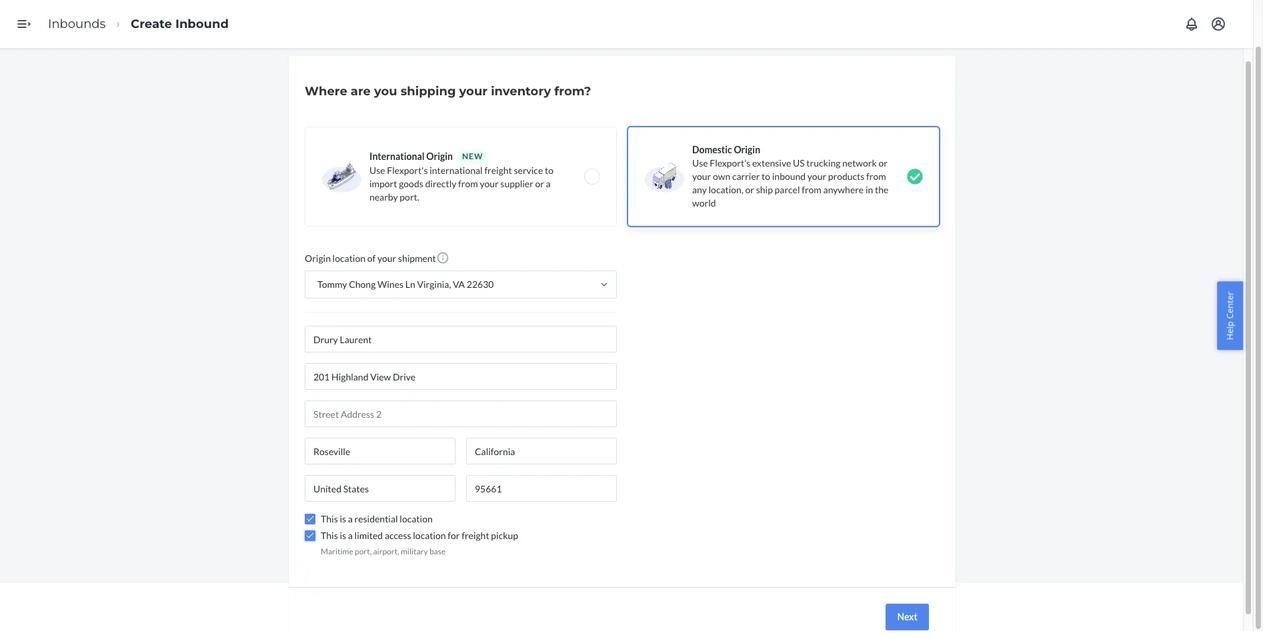 Task type: locate. For each thing, give the bounding box(es) containing it.
0 vertical spatial a
[[546, 178, 551, 190]]

1 is from the top
[[340, 514, 346, 525]]

freight up the supplier
[[485, 165, 512, 176]]

or down carrier at the top of the page
[[746, 184, 755, 196]]

where
[[305, 84, 348, 99]]

parcel
[[775, 184, 800, 196]]

use inside domestic origin use flexport's extensive us trucking network or your own carrier to inbound your products from any location, or ship parcel from anywhere in the world
[[693, 157, 708, 169]]

1 vertical spatial is
[[340, 531, 346, 542]]

origin
[[734, 144, 761, 155], [427, 151, 453, 162], [305, 253, 331, 264]]

service
[[514, 165, 543, 176]]

0 vertical spatial is
[[340, 514, 346, 525]]

maritime
[[321, 547, 354, 557]]

or right network at the right top of the page
[[879, 157, 888, 169]]

this for this is a residential location
[[321, 514, 338, 525]]

State text field
[[466, 438, 617, 465]]

create inbound link
[[131, 16, 229, 31]]

help center button
[[1218, 282, 1244, 350]]

products
[[829, 171, 865, 182]]

a right the supplier
[[546, 178, 551, 190]]

0 horizontal spatial or
[[536, 178, 545, 190]]

1 horizontal spatial or
[[746, 184, 755, 196]]

from up the the
[[867, 171, 887, 182]]

tommy
[[318, 279, 347, 290]]

freight inside use flexport's international freight service to import goods directly from your supplier or a nearby port.
[[485, 165, 512, 176]]

1 horizontal spatial origin
[[427, 151, 453, 162]]

use up import
[[370, 165, 385, 176]]

use
[[693, 157, 708, 169], [370, 165, 385, 176]]

base
[[430, 547, 446, 557]]

2 horizontal spatial origin
[[734, 144, 761, 155]]

tommy chong wines ln virginia, va 22630
[[318, 279, 494, 290]]

location
[[333, 253, 366, 264], [400, 514, 433, 525], [413, 531, 446, 542]]

location up base in the bottom of the page
[[413, 531, 446, 542]]

origin inside domestic origin use flexport's extensive us trucking network or your own carrier to inbound your products from any location, or ship parcel from anywhere in the world
[[734, 144, 761, 155]]

open navigation image
[[16, 16, 32, 32]]

0 vertical spatial this
[[321, 514, 338, 525]]

shipment
[[398, 253, 436, 264]]

next
[[898, 612, 918, 623]]

where are you shipping your inventory from?
[[305, 84, 592, 99]]

extensive
[[753, 157, 792, 169]]

of
[[367, 253, 376, 264]]

is for limited
[[340, 531, 346, 542]]

1 horizontal spatial to
[[762, 171, 771, 182]]

your
[[460, 84, 488, 99], [693, 171, 712, 182], [808, 171, 827, 182], [480, 178, 499, 190], [378, 253, 396, 264]]

to inside use flexport's international freight service to import goods directly from your supplier or a nearby port.
[[545, 165, 554, 176]]

ln
[[406, 279, 416, 290]]

City text field
[[305, 438, 456, 465]]

1 horizontal spatial from
[[802, 184, 822, 196]]

domestic origin use flexport's extensive us trucking network or your own carrier to inbound your products from any location, or ship parcel from anywhere in the world
[[693, 144, 889, 209]]

airport,
[[373, 547, 400, 557]]

your left the supplier
[[480, 178, 499, 190]]

origin for domestic
[[734, 144, 761, 155]]

help
[[1225, 321, 1237, 340]]

trucking
[[807, 157, 841, 169]]

a for this is a limited access location for freight pickup
[[348, 531, 353, 542]]

domestic
[[693, 144, 733, 155]]

freight
[[485, 165, 512, 176], [462, 531, 490, 542]]

1 vertical spatial a
[[348, 514, 353, 525]]

own
[[713, 171, 731, 182]]

2 vertical spatial a
[[348, 531, 353, 542]]

from down international
[[459, 178, 478, 190]]

center
[[1225, 292, 1237, 319]]

a left residential
[[348, 514, 353, 525]]

your down trucking
[[808, 171, 827, 182]]

2 horizontal spatial from
[[867, 171, 887, 182]]

import
[[370, 178, 397, 190]]

this
[[321, 514, 338, 525], [321, 531, 338, 542]]

inbound
[[773, 171, 806, 182]]

origin up tommy
[[305, 253, 331, 264]]

None checkbox
[[305, 515, 316, 525], [305, 531, 316, 542], [305, 515, 316, 525], [305, 531, 316, 542]]

or
[[879, 157, 888, 169], [536, 178, 545, 190], [746, 184, 755, 196]]

0 vertical spatial freight
[[485, 165, 512, 176]]

use flexport's international freight service to import goods directly from your supplier or a nearby port.
[[370, 165, 554, 203]]

2 this from the top
[[321, 531, 338, 542]]

residential
[[355, 514, 398, 525]]

22630
[[467, 279, 494, 290]]

limited
[[355, 531, 383, 542]]

2 is from the top
[[340, 531, 346, 542]]

1 horizontal spatial use
[[693, 157, 708, 169]]

us
[[793, 157, 805, 169]]

create inbound
[[131, 16, 229, 31]]

use down domestic
[[693, 157, 708, 169]]

0 horizontal spatial to
[[545, 165, 554, 176]]

to right 'service'
[[545, 165, 554, 176]]

inbounds
[[48, 16, 106, 31]]

1 this from the top
[[321, 514, 338, 525]]

new
[[462, 151, 483, 161]]

0 horizontal spatial from
[[459, 178, 478, 190]]

freight right for
[[462, 531, 490, 542]]

chong
[[349, 279, 376, 290]]

or down 'service'
[[536, 178, 545, 190]]

is
[[340, 514, 346, 525], [340, 531, 346, 542]]

to up ship
[[762, 171, 771, 182]]

1 vertical spatial this
[[321, 531, 338, 542]]

supplier
[[501, 178, 534, 190]]

location left of
[[333, 253, 366, 264]]

this for this is a limited access location for freight pickup
[[321, 531, 338, 542]]

goods
[[399, 178, 424, 190]]

0 horizontal spatial use
[[370, 165, 385, 176]]

check circle image
[[908, 169, 924, 185]]

from
[[867, 171, 887, 182], [459, 178, 478, 190], [802, 184, 822, 196]]

from right parcel
[[802, 184, 822, 196]]

origin up international
[[427, 151, 453, 162]]

for
[[448, 531, 460, 542]]

location up this is a limited access location for freight pickup
[[400, 514, 433, 525]]

a left limited
[[348, 531, 353, 542]]

to
[[545, 165, 554, 176], [762, 171, 771, 182]]

a
[[546, 178, 551, 190], [348, 514, 353, 525], [348, 531, 353, 542]]

2 vertical spatial location
[[413, 531, 446, 542]]

open notifications image
[[1185, 16, 1201, 32]]

port.
[[400, 192, 420, 203]]

or inside use flexport's international freight service to import goods directly from your supplier or a nearby port.
[[536, 178, 545, 190]]

origin up flexport's
[[734, 144, 761, 155]]

Street Address 2 text field
[[305, 401, 617, 428]]



Task type: describe. For each thing, give the bounding box(es) containing it.
va
[[453, 279, 465, 290]]

from?
[[555, 84, 592, 99]]

this is a limited access location for freight pickup
[[321, 531, 519, 542]]

nearby
[[370, 192, 398, 203]]

access
[[385, 531, 411, 542]]

origin for international
[[427, 151, 453, 162]]

are
[[351, 84, 371, 99]]

breadcrumbs navigation
[[37, 4, 240, 44]]

inventory
[[491, 84, 551, 99]]

2 horizontal spatial or
[[879, 157, 888, 169]]

flexport's
[[710, 157, 751, 169]]

help center
[[1225, 292, 1237, 340]]

your up any
[[693, 171, 712, 182]]

1 vertical spatial location
[[400, 514, 433, 525]]

0 horizontal spatial origin
[[305, 253, 331, 264]]

Street Address text field
[[305, 364, 617, 390]]

next button
[[886, 605, 930, 631]]

Country text field
[[305, 476, 456, 503]]

1 vertical spatial freight
[[462, 531, 490, 542]]

world
[[693, 198, 716, 209]]

ship
[[757, 184, 773, 196]]

0 vertical spatial location
[[333, 253, 366, 264]]

location,
[[709, 184, 744, 196]]

ZIP Code text field
[[466, 476, 617, 503]]

the
[[876, 184, 889, 196]]

inbound
[[176, 16, 229, 31]]

you
[[374, 84, 398, 99]]

in
[[866, 184, 874, 196]]

international
[[430, 165, 483, 176]]

is for residential
[[340, 514, 346, 525]]

to inside domestic origin use flexport's extensive us trucking network or your own carrier to inbound your products from any location, or ship parcel from anywhere in the world
[[762, 171, 771, 182]]

shipping
[[401, 84, 456, 99]]

carrier
[[733, 171, 760, 182]]

network
[[843, 157, 877, 169]]

anywhere
[[824, 184, 864, 196]]

virginia,
[[417, 279, 451, 290]]

your inside use flexport's international freight service to import goods directly from your supplier or a nearby port.
[[480, 178, 499, 190]]

international origin
[[370, 151, 453, 162]]

directly
[[425, 178, 457, 190]]

flexport's
[[387, 165, 428, 176]]

international
[[370, 151, 425, 162]]

use inside use flexport's international freight service to import goods directly from your supplier or a nearby port.
[[370, 165, 385, 176]]

origin location of your shipment
[[305, 253, 436, 264]]

this is a residential location
[[321, 514, 433, 525]]

create
[[131, 16, 172, 31]]

inbounds link
[[48, 16, 106, 31]]

from inside use flexport's international freight service to import goods directly from your supplier or a nearby port.
[[459, 178, 478, 190]]

First & Last Name text field
[[305, 326, 617, 353]]

any
[[693, 184, 707, 196]]

your right shipping at the top left of the page
[[460, 84, 488, 99]]

pickup
[[491, 531, 519, 542]]

military
[[401, 547, 428, 557]]

a for this is a residential location
[[348, 514, 353, 525]]

your right of
[[378, 253, 396, 264]]

maritime port, airport, military base
[[321, 547, 446, 557]]

port,
[[355, 547, 372, 557]]

wines
[[378, 279, 404, 290]]

a inside use flexport's international freight service to import goods directly from your supplier or a nearby port.
[[546, 178, 551, 190]]

open account menu image
[[1211, 16, 1227, 32]]



Task type: vqa. For each thing, say whether or not it's contained in the screenshot.
Domestic Origin Use Flexport's extensive US trucking network or your own carrier to inbound your products from any location, or ship parcel from anywhere in the world
yes



